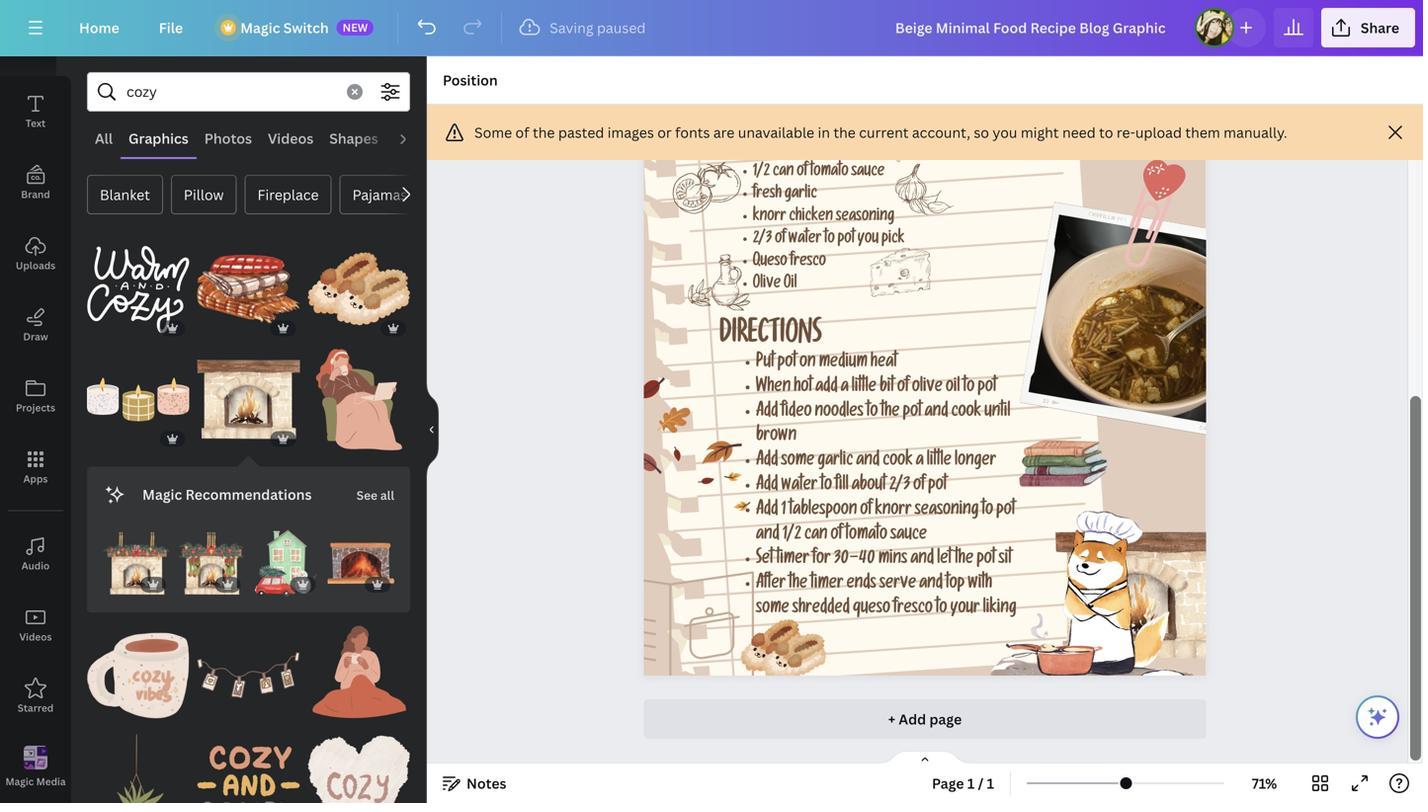 Task type: describe. For each thing, give the bounding box(es) containing it.
1 horizontal spatial you
[[993, 123, 1018, 142]]

uploads button
[[0, 218, 71, 290]]

/
[[978, 775, 984, 793]]

1 horizontal spatial little
[[927, 453, 952, 472]]

scented wax candles image
[[87, 349, 189, 451]]

see all
[[357, 487, 394, 503]]

watercolor fireplace image
[[327, 530, 394, 597]]

chicken
[[789, 209, 834, 226]]

water inside 1/2 can of tomato sauce fresh garlic knorr chicken seasoning 2/3 of water to pot you pick queso fresco olive oil
[[789, 232, 822, 249]]

40
[[859, 552, 876, 570]]

blanket button
[[87, 175, 163, 215]]

photos button
[[197, 120, 260, 157]]

until
[[985, 404, 1011, 422]]

0 vertical spatial cook
[[952, 404, 982, 422]]

after
[[756, 576, 786, 595]]

sauce inside 1/2 can of tomato sauce fresh garlic knorr chicken seasoning 2/3 of water to pot you pick queso fresco olive oil
[[852, 165, 885, 181]]

text button
[[0, 76, 71, 147]]

pajamas
[[352, 185, 408, 204]]

of up queso
[[775, 232, 786, 249]]

queso
[[853, 601, 891, 619]]

need
[[1063, 123, 1096, 142]]

brand button
[[0, 147, 71, 218]]

cozy and comfy lettering image
[[197, 735, 300, 804]]

pick
[[882, 232, 905, 249]]

let
[[937, 552, 952, 570]]

magic for magic switch
[[240, 18, 280, 37]]

pasted
[[558, 123, 604, 142]]

of right some
[[516, 123, 529, 142]]

tablespoon
[[790, 502, 858, 521]]

recommendations
[[185, 485, 312, 504]]

2 horizontal spatial 1
[[987, 775, 995, 793]]

position button
[[435, 64, 506, 96]]

all button
[[87, 120, 121, 157]]

home
[[79, 18, 119, 37]]

apps
[[23, 473, 48, 486]]

might
[[1021, 123, 1059, 142]]

sauce inside put pot on medium heat when hot add a little bit of olive oil to pot add fideo noodles to the pot and cook until brown add some garlic and cook a little longer add water to fill about 2/3 of pot add 1 tablespoon of knorr seasoning to pot and 1/2 can of tomato sauce set timer for 30-40 mins and let the pot sit after the timer ends serve and top with some shredded queso fresco to your liking
[[891, 527, 927, 545]]

1/2 inside 1/2 can of tomato sauce fresh garlic knorr chicken seasoning 2/3 of water to pot you pick queso fresco olive oil
[[753, 165, 770, 181]]

hot
[[794, 379, 813, 398]]

re-
[[1117, 123, 1136, 142]]

sit
[[999, 552, 1012, 570]]

shapes button
[[321, 120, 386, 157]]

page 1 / 1
[[932, 775, 995, 793]]

photos
[[204, 129, 252, 148]]

fresh
[[753, 187, 782, 204]]

main menu bar
[[0, 0, 1423, 56]]

watercolor fireplace illustration image
[[197, 349, 300, 451]]

and up set on the bottom
[[756, 527, 780, 545]]

set
[[756, 552, 774, 570]]

can inside put pot on medium heat when hot add a little bit of olive oil to pot add fideo noodles to the pot and cook until brown add some garlic and cook a little longer add water to fill about 2/3 of pot add 1 tablespoon of knorr seasoning to pot and 1/2 can of tomato sauce set timer for 30-40 mins and let the pot sit after the timer ends serve and top with some shredded queso fresco to your liking
[[805, 527, 828, 545]]

cozy coffee mug image
[[87, 625, 189, 727]]

1 vertical spatial some
[[756, 601, 790, 619]]

1/2 can of tomato sauce fresh garlic knorr chicken seasoning 2/3 of water to pot you pick queso fresco olive oil
[[753, 165, 905, 294]]

1 horizontal spatial 1
[[968, 775, 975, 793]]

are
[[714, 123, 735, 142]]

+ add page
[[888, 710, 962, 729]]

to right the noodles
[[867, 404, 878, 422]]

watercolor christmas house image
[[253, 530, 320, 597]]

add inside button
[[899, 710, 926, 729]]

water inside put pot on medium heat when hot add a little bit of olive oil to pot add fideo noodles to the pot and cook until brown add some garlic and cook a little longer add water to fill about 2/3 of pot add 1 tablespoon of knorr seasoning to pot and 1/2 can of tomato sauce set timer for 30-40 mins and let the pot sit after the timer ends serve and top with some shredded queso fresco to your liking
[[782, 478, 818, 496]]

brown
[[756, 429, 797, 447]]

tomato inside 1/2 can of tomato sauce fresh garlic knorr chicken seasoning 2/3 of water to pot you pick queso fresco olive oil
[[811, 165, 849, 181]]

pillow button
[[171, 175, 237, 215]]

elements
[[13, 45, 58, 59]]

minimal organic girl drinking tea image
[[308, 625, 410, 727]]

0 vertical spatial some
[[782, 453, 815, 472]]

1 inside put pot on medium heat when hot add a little bit of olive oil to pot add fideo noodles to the pot and cook until brown add some garlic and cook a little longer add water to fill about 2/3 of pot add 1 tablespoon of knorr seasoning to pot and 1/2 can of tomato sauce set timer for 30-40 mins and let the pot sit after the timer ends serve and top with some shredded queso fresco to your liking
[[782, 502, 787, 521]]

so
[[974, 123, 989, 142]]

on
[[800, 355, 816, 373]]

knorr inside put pot on medium heat when hot add a little bit of olive oil to pot add fideo noodles to the pot and cook until brown add some garlic and cook a little longer add water to fill about 2/3 of pot add 1 tablespoon of knorr seasoning to pot and 1/2 can of tomato sauce set timer for 30-40 mins and let the pot sit after the timer ends serve and top with some shredded queso fresco to your liking
[[875, 502, 912, 521]]

switch
[[284, 18, 329, 37]]

to down longer
[[982, 502, 994, 521]]

1 horizontal spatial videos
[[268, 129, 314, 148]]

the left pasted
[[533, 123, 555, 142]]

fireplace button
[[245, 175, 332, 215]]

file button
[[143, 8, 199, 47]]

saving paused status
[[510, 16, 656, 40]]

noodles
[[815, 404, 864, 422]]

grey line cookbook icon isolated on white background. cooking book icon. recipe book. fork and knife icons. cutlery symbol.  vector illustration image
[[587, 571, 754, 698]]

and left "let"
[[911, 552, 934, 570]]

show pages image
[[878, 750, 973, 766]]

0 vertical spatial little
[[852, 379, 877, 398]]

the right "let"
[[955, 552, 974, 570]]

to inside 1/2 can of tomato sauce fresh garlic knorr chicken seasoning 2/3 of water to pot you pick queso fresco olive oil
[[825, 232, 835, 249]]

oil
[[784, 277, 797, 294]]

file
[[159, 18, 183, 37]]

all
[[380, 487, 394, 503]]

draw
[[23, 330, 48, 344]]

0 vertical spatial videos button
[[260, 120, 321, 157]]

draw button
[[0, 290, 71, 361]]

magic media button
[[0, 732, 71, 804]]

mins
[[879, 552, 908, 570]]

heat
[[871, 355, 898, 373]]

in
[[818, 123, 830, 142]]

with
[[968, 576, 993, 595]]

of right about
[[914, 478, 925, 496]]

1 watercolor fireplace decorated for christmas image from the left
[[103, 530, 170, 597]]

pot up until in the right bottom of the page
[[978, 379, 997, 398]]

pot inside 1/2 can of tomato sauce fresh garlic knorr chicken seasoning 2/3 of water to pot you pick queso fresco olive oil
[[838, 232, 855, 249]]

+ add page button
[[644, 700, 1206, 740]]

see all button
[[355, 475, 396, 514]]

graphics
[[129, 129, 189, 148]]

fresco inside 1/2 can of tomato sauce fresh garlic knorr chicken seasoning 2/3 of water to pot you pick queso fresco olive oil
[[790, 254, 826, 271]]

shredded
[[793, 601, 850, 619]]

media
[[36, 775, 66, 789]]

0 vertical spatial timer
[[777, 552, 810, 570]]

page
[[930, 710, 962, 729]]

magic recommendations
[[142, 485, 312, 504]]

fireplace
[[258, 185, 319, 204]]

to left fill
[[821, 478, 832, 496]]

pot up the sit
[[997, 502, 1016, 521]]

put
[[756, 355, 775, 373]]

of right bit
[[898, 379, 909, 398]]

paused
[[597, 18, 646, 37]]

shapes
[[329, 129, 378, 148]]

saving
[[550, 18, 594, 37]]

them
[[1186, 123, 1221, 142]]

magic for magic media
[[5, 775, 34, 789]]

olive oil hand drawn image
[[689, 255, 751, 311]]

to right "oil"
[[964, 379, 975, 398]]

apps button
[[0, 432, 71, 503]]

pillow
[[184, 185, 224, 204]]



Task type: locate. For each thing, give the bounding box(es) containing it.
0 horizontal spatial a
[[841, 379, 849, 398]]

watercolor cozy blankets image
[[197, 238, 300, 341]]

ends
[[847, 576, 877, 595]]

0 vertical spatial 2/3
[[753, 232, 772, 249]]

olive
[[753, 277, 781, 294]]

0 horizontal spatial can
[[773, 165, 794, 181]]

0 horizontal spatial cook
[[883, 453, 913, 472]]

home link
[[63, 8, 135, 47]]

garlic inside put pot on medium heat when hot add a little bit of olive oil to pot add fideo noodles to the pot and cook until brown add some garlic and cook a little longer add water to fill about 2/3 of pot add 1 tablespoon of knorr seasoning to pot and 1/2 can of tomato sauce set timer for 30-40 mins and let the pot sit after the timer ends serve and top with some shredded queso fresco to your liking
[[818, 453, 854, 472]]

elements button
[[0, 5, 71, 76]]

seasoning
[[836, 209, 895, 226], [915, 502, 979, 521]]

0 horizontal spatial 1
[[782, 502, 787, 521]]

knorr down the fresh
[[753, 209, 787, 226]]

1 vertical spatial magic
[[142, 485, 182, 504]]

pot left pick
[[838, 232, 855, 249]]

1 vertical spatial 1/2
[[783, 527, 802, 545]]

0 vertical spatial videos
[[268, 129, 314, 148]]

projects button
[[0, 361, 71, 432]]

1 vertical spatial audio
[[21, 560, 50, 573]]

0 horizontal spatial little
[[852, 379, 877, 398]]

share button
[[1322, 8, 1416, 47]]

0 horizontal spatial fresco
[[790, 254, 826, 271]]

cook down "oil"
[[952, 404, 982, 422]]

you inside 1/2 can of tomato sauce fresh garlic knorr chicken seasoning 2/3 of water to pot you pick queso fresco olive oil
[[858, 232, 879, 249]]

1 horizontal spatial magic
[[142, 485, 182, 504]]

to left your
[[936, 601, 948, 619]]

0 horizontal spatial 1/2
[[753, 165, 770, 181]]

magic left switch
[[240, 18, 280, 37]]

little left bit
[[852, 379, 877, 398]]

1 horizontal spatial can
[[805, 527, 828, 545]]

notes button
[[435, 768, 514, 800]]

fonts
[[675, 123, 710, 142]]

videos up starred button
[[19, 631, 52, 644]]

a left longer
[[916, 453, 924, 472]]

garlic inside 1/2 can of tomato sauce fresh garlic knorr chicken seasoning 2/3 of water to pot you pick queso fresco olive oil
[[785, 187, 817, 204]]

magic media
[[5, 775, 66, 789]]

saving paused
[[550, 18, 646, 37]]

page
[[932, 775, 964, 793]]

seasoning up pick
[[836, 209, 895, 226]]

garlic up fill
[[818, 453, 854, 472]]

account,
[[912, 123, 971, 142]]

1 horizontal spatial sauce
[[891, 527, 927, 545]]

canva assistant image
[[1366, 706, 1390, 730]]

put pot on medium heat when hot add a little bit of olive oil to pot add fideo noodles to the pot and cook until brown add some garlic and cook a little longer add water to fill about 2/3 of pot add 1 tablespoon of knorr seasoning to pot and 1/2 can of tomato sauce set timer for 30-40 mins and let the pot sit after the timer ends serve and top with some shredded queso fresco to your liking
[[756, 355, 1017, 619]]

0 vertical spatial you
[[993, 123, 1018, 142]]

minimal organic girl watching a movie image
[[308, 349, 410, 451]]

heart shaped cozy lettering image
[[308, 735, 410, 804]]

2/3 right about
[[889, 478, 911, 496]]

2 watercolor fireplace decorated for christmas image from the left
[[178, 530, 245, 597]]

0 vertical spatial water
[[789, 232, 822, 249]]

of up 30-
[[831, 527, 843, 545]]

pot left the sit
[[977, 552, 996, 570]]

0 horizontal spatial seasoning
[[836, 209, 895, 226]]

olive
[[912, 379, 943, 398]]

the right the after
[[789, 576, 808, 595]]

seasoning up "let"
[[915, 502, 979, 521]]

magic for magic recommendations
[[142, 485, 182, 504]]

2 vertical spatial magic
[[5, 775, 34, 789]]

1 horizontal spatial fresco
[[894, 601, 933, 619]]

audio button down the apps
[[0, 519, 71, 590]]

1 vertical spatial timer
[[811, 576, 844, 595]]

1 horizontal spatial audio button
[[386, 120, 442, 157]]

0 horizontal spatial timer
[[777, 552, 810, 570]]

fresco down serve
[[894, 601, 933, 619]]

1 vertical spatial water
[[782, 478, 818, 496]]

0 vertical spatial tomato
[[811, 165, 849, 181]]

0 horizontal spatial magic
[[5, 775, 34, 789]]

some
[[782, 453, 815, 472], [756, 601, 790, 619]]

1 horizontal spatial watercolor fireplace decorated for christmas image
[[178, 530, 245, 597]]

little left longer
[[927, 453, 952, 472]]

0 horizontal spatial sauce
[[852, 165, 885, 181]]

magic inside button
[[5, 775, 34, 789]]

or
[[658, 123, 672, 142]]

1 vertical spatial little
[[927, 453, 952, 472]]

1 horizontal spatial cook
[[952, 404, 982, 422]]

timer
[[777, 552, 810, 570], [811, 576, 844, 595]]

0 horizontal spatial you
[[858, 232, 879, 249]]

1 vertical spatial can
[[805, 527, 828, 545]]

magic left media
[[5, 775, 34, 789]]

current
[[859, 123, 909, 142]]

1 right /
[[987, 775, 995, 793]]

audio down the apps
[[21, 560, 50, 573]]

to down chicken on the top right of the page
[[825, 232, 835, 249]]

1 vertical spatial knorr
[[875, 502, 912, 521]]

Design title text field
[[880, 8, 1187, 47]]

all
[[95, 129, 113, 148]]

videos
[[268, 129, 314, 148], [19, 631, 52, 644]]

hanging plant illustration image
[[87, 735, 189, 804]]

1
[[782, 502, 787, 521], [968, 775, 975, 793], [987, 775, 995, 793]]

can up the fresh
[[773, 165, 794, 181]]

some of the pasted images or fonts are unavailable in the current account, so you might need to re-upload them manually.
[[474, 123, 1288, 142]]

1 vertical spatial you
[[858, 232, 879, 249]]

pot right about
[[928, 478, 947, 496]]

some down brown
[[782, 453, 815, 472]]

seasoning inside put pot on medium heat when hot add a little bit of olive oil to pot add fideo noodles to the pot and cook until brown add some garlic and cook a little longer add water to fill about 2/3 of pot add 1 tablespoon of knorr seasoning to pot and 1/2 can of tomato sauce set timer for 30-40 mins and let the pot sit after the timer ends serve and top with some shredded queso fresco to your liking
[[915, 502, 979, 521]]

notes
[[467, 775, 507, 793]]

fresco
[[790, 254, 826, 271], [894, 601, 933, 619]]

audio button right the shapes at the top left of page
[[386, 120, 442, 157]]

add
[[756, 404, 779, 422], [756, 453, 779, 472], [756, 478, 779, 496], [756, 502, 779, 521], [899, 710, 926, 729]]

0 horizontal spatial garlic
[[785, 187, 817, 204]]

water
[[789, 232, 822, 249], [782, 478, 818, 496]]

blanket
[[100, 185, 150, 204]]

1 horizontal spatial timer
[[811, 576, 844, 595]]

0 horizontal spatial videos button
[[0, 590, 71, 661]]

1/2 up the fresh
[[753, 165, 770, 181]]

tomato down in
[[811, 165, 849, 181]]

cook
[[952, 404, 982, 422], [883, 453, 913, 472]]

1 vertical spatial cook
[[883, 453, 913, 472]]

1 left /
[[968, 775, 975, 793]]

a
[[841, 379, 849, 398], [916, 453, 924, 472]]

2 horizontal spatial magic
[[240, 18, 280, 37]]

magic switch
[[240, 18, 329, 37]]

tomato
[[811, 165, 849, 181], [846, 527, 888, 545]]

0 vertical spatial fresco
[[790, 254, 826, 271]]

1 horizontal spatial videos button
[[260, 120, 321, 157]]

1/2
[[753, 165, 770, 181], [783, 527, 802, 545]]

text
[[26, 117, 46, 130]]

1 horizontal spatial seasoning
[[915, 502, 979, 521]]

warm indoor slippers image
[[308, 238, 410, 341]]

new
[[343, 20, 368, 35]]

71% button
[[1233, 768, 1297, 800]]

timer right set on the bottom
[[777, 552, 810, 570]]

fresco inside put pot on medium heat when hot add a little bit of olive oil to pot add fideo noodles to the pot and cook until brown add some garlic and cook a little longer add water to fill about 2/3 of pot add 1 tablespoon of knorr seasoning to pot and 1/2 can of tomato sauce set timer for 30-40 mins and let the pot sit after the timer ends serve and top with some shredded queso fresco to your liking
[[894, 601, 933, 619]]

1 horizontal spatial a
[[916, 453, 924, 472]]

1 vertical spatial a
[[916, 453, 924, 472]]

videos up fireplace on the left
[[268, 129, 314, 148]]

cook up about
[[883, 453, 913, 472]]

timer down for
[[811, 576, 844, 595]]

images
[[608, 123, 654, 142]]

pajamas button
[[340, 175, 420, 215]]

magic inside main menu bar
[[240, 18, 280, 37]]

can inside 1/2 can of tomato sauce fresh garlic knorr chicken seasoning 2/3 of water to pot you pick queso fresco olive oil
[[773, 165, 794, 181]]

group
[[87, 238, 189, 341], [197, 238, 300, 341], [308, 238, 410, 341], [87, 337, 189, 451], [197, 337, 300, 451], [308, 337, 410, 451], [103, 518, 170, 597], [178, 518, 245, 597], [253, 518, 320, 597], [327, 518, 394, 597], [87, 613, 189, 727], [197, 625, 300, 727], [308, 625, 410, 727], [197, 723, 300, 804], [308, 723, 410, 804], [87, 735, 189, 804]]

0 horizontal spatial videos
[[19, 631, 52, 644]]

1 vertical spatial seasoning
[[915, 502, 979, 521]]

garlic up chicken on the top right of the page
[[785, 187, 817, 204]]

seasoning inside 1/2 can of tomato sauce fresh garlic knorr chicken seasoning 2/3 of water to pot you pick queso fresco olive oil
[[836, 209, 895, 226]]

little
[[852, 379, 877, 398], [927, 453, 952, 472]]

a right 'add'
[[841, 379, 849, 398]]

of down about
[[861, 502, 872, 521]]

2/3 up queso
[[753, 232, 772, 249]]

1 vertical spatial tomato
[[846, 527, 888, 545]]

can up for
[[805, 527, 828, 545]]

71%
[[1252, 775, 1277, 793]]

0 horizontal spatial 2/3
[[753, 232, 772, 249]]

longer
[[955, 453, 997, 472]]

1 vertical spatial garlic
[[818, 453, 854, 472]]

you right so on the right
[[993, 123, 1018, 142]]

0 vertical spatial audio
[[394, 129, 434, 148]]

to left re-
[[1099, 123, 1114, 142]]

1 vertical spatial videos button
[[0, 590, 71, 661]]

2/3 inside put pot on medium heat when hot add a little bit of olive oil to pot add fideo noodles to the pot and cook until brown add some garlic and cook a little longer add water to fill about 2/3 of pot add 1 tablespoon of knorr seasoning to pot and 1/2 can of tomato sauce set timer for 30-40 mins and let the pot sit after the timer ends serve and top with some shredded queso fresco to your liking
[[889, 478, 911, 496]]

upload
[[1136, 123, 1182, 142]]

1 horizontal spatial audio
[[394, 129, 434, 148]]

and left top
[[920, 576, 943, 595]]

pot left on
[[778, 355, 797, 373]]

0 vertical spatial can
[[773, 165, 794, 181]]

share
[[1361, 18, 1400, 37]]

audio button
[[386, 120, 442, 157], [0, 519, 71, 590]]

hide image
[[426, 383, 439, 477]]

top
[[946, 576, 965, 595]]

0 horizontal spatial watercolor fireplace decorated for christmas image
[[103, 530, 170, 597]]

Search elements search field
[[127, 73, 335, 111]]

starred
[[18, 702, 54, 715]]

0 horizontal spatial knorr
[[753, 209, 787, 226]]

0 vertical spatial sauce
[[852, 165, 885, 181]]

watercolor fireplace decorated for christmas image
[[103, 530, 170, 597], [178, 530, 245, 597]]

1 vertical spatial fresco
[[894, 601, 933, 619]]

farfalle pasta illustration image
[[855, 113, 911, 162]]

garlic
[[785, 187, 817, 204], [818, 453, 854, 472]]

you left pick
[[858, 232, 879, 249]]

1 horizontal spatial knorr
[[875, 502, 912, 521]]

simple cute study full shot polaroids image
[[197, 625, 300, 727]]

some
[[474, 123, 512, 142]]

about
[[852, 478, 886, 496]]

medium
[[819, 355, 868, 373]]

0 vertical spatial 1/2
[[753, 165, 770, 181]]

+
[[888, 710, 896, 729]]

2/3 inside 1/2 can of tomato sauce fresh garlic knorr chicken seasoning 2/3 of water to pot you pick queso fresco olive oil
[[753, 232, 772, 249]]

and up about
[[857, 453, 880, 472]]

directions
[[720, 323, 822, 353]]

sauce down "farfalle pasta illustration" 'image'
[[852, 165, 885, 181]]

oil
[[946, 379, 961, 398]]

knorr inside 1/2 can of tomato sauce fresh garlic knorr chicken seasoning 2/3 of water to pot you pick queso fresco olive oil
[[753, 209, 787, 226]]

0 vertical spatial garlic
[[785, 187, 817, 204]]

tomato inside put pot on medium heat when hot add a little bit of olive oil to pot add fideo noodles to the pot and cook until brown add some garlic and cook a little longer add water to fill about 2/3 of pot add 1 tablespoon of knorr seasoning to pot and 1/2 can of tomato sauce set timer for 30-40 mins and let the pot sit after the timer ends serve and top with some shredded queso fresco to your liking
[[846, 527, 888, 545]]

1 horizontal spatial 1/2
[[783, 527, 802, 545]]

pot down olive
[[903, 404, 922, 422]]

0 vertical spatial magic
[[240, 18, 280, 37]]

manually.
[[1224, 123, 1288, 142]]

1 horizontal spatial 2/3
[[889, 478, 911, 496]]

1 left tablespoon
[[782, 502, 787, 521]]

the
[[533, 123, 555, 142], [834, 123, 856, 142], [881, 404, 900, 422], [955, 552, 974, 570], [789, 576, 808, 595]]

videos button up fireplace on the left
[[260, 120, 321, 157]]

position
[[443, 71, 498, 89]]

1 vertical spatial 2/3
[[889, 478, 911, 496]]

0 vertical spatial knorr
[[753, 209, 787, 226]]

fill
[[835, 478, 849, 496]]

magic left "recommendations"
[[142, 485, 182, 504]]

tomato up 40
[[846, 527, 888, 545]]

brand
[[21, 188, 50, 201]]

the right in
[[834, 123, 856, 142]]

1 vertical spatial videos
[[19, 631, 52, 644]]

water up tablespoon
[[782, 478, 818, 496]]

0 vertical spatial audio button
[[386, 120, 442, 157]]

when
[[756, 379, 791, 398]]

sauce up mins on the bottom right of page
[[891, 527, 927, 545]]

uploads
[[16, 259, 56, 272]]

fideo
[[782, 404, 812, 422]]

0 vertical spatial a
[[841, 379, 849, 398]]

and
[[925, 404, 949, 422], [857, 453, 880, 472], [756, 527, 780, 545], [911, 552, 934, 570], [920, 576, 943, 595]]

water down chicken on the top right of the page
[[789, 232, 822, 249]]

projects
[[16, 401, 55, 415]]

liking
[[983, 601, 1017, 619]]

0 vertical spatial seasoning
[[836, 209, 895, 226]]

starred button
[[0, 661, 71, 732]]

1/2 inside put pot on medium heat when hot add a little bit of olive oil to pot add fideo noodles to the pot and cook until brown add some garlic and cook a little longer add water to fill about 2/3 of pot add 1 tablespoon of knorr seasoning to pot and 1/2 can of tomato sauce set timer for 30-40 mins and let the pot sit after the timer ends serve and top with some shredded queso fresco to your liking
[[783, 527, 802, 545]]

1 vertical spatial sauce
[[891, 527, 927, 545]]

1 horizontal spatial garlic
[[818, 453, 854, 472]]

videos button up starred
[[0, 590, 71, 661]]

queso
[[753, 254, 788, 271]]

0 horizontal spatial audio
[[21, 560, 50, 573]]

audio
[[394, 129, 434, 148], [21, 560, 50, 573]]

graphics button
[[121, 120, 197, 157]]

of up chicken on the top right of the page
[[797, 165, 808, 181]]

see
[[357, 487, 378, 503]]

the down bit
[[881, 404, 900, 422]]

1/2 down tablespoon
[[783, 527, 802, 545]]

2/3
[[753, 232, 772, 249], [889, 478, 911, 496]]

fresco up oil
[[790, 254, 826, 271]]

knorr down about
[[875, 502, 912, 521]]

1 vertical spatial audio button
[[0, 519, 71, 590]]

0 horizontal spatial audio button
[[0, 519, 71, 590]]

audio right the shapes at the top left of page
[[394, 129, 434, 148]]

bit
[[880, 379, 895, 398]]

some down the after
[[756, 601, 790, 619]]

and down olive
[[925, 404, 949, 422]]



Task type: vqa. For each thing, say whether or not it's contained in the screenshot.
"Watercolor Christmas House" "image"
yes



